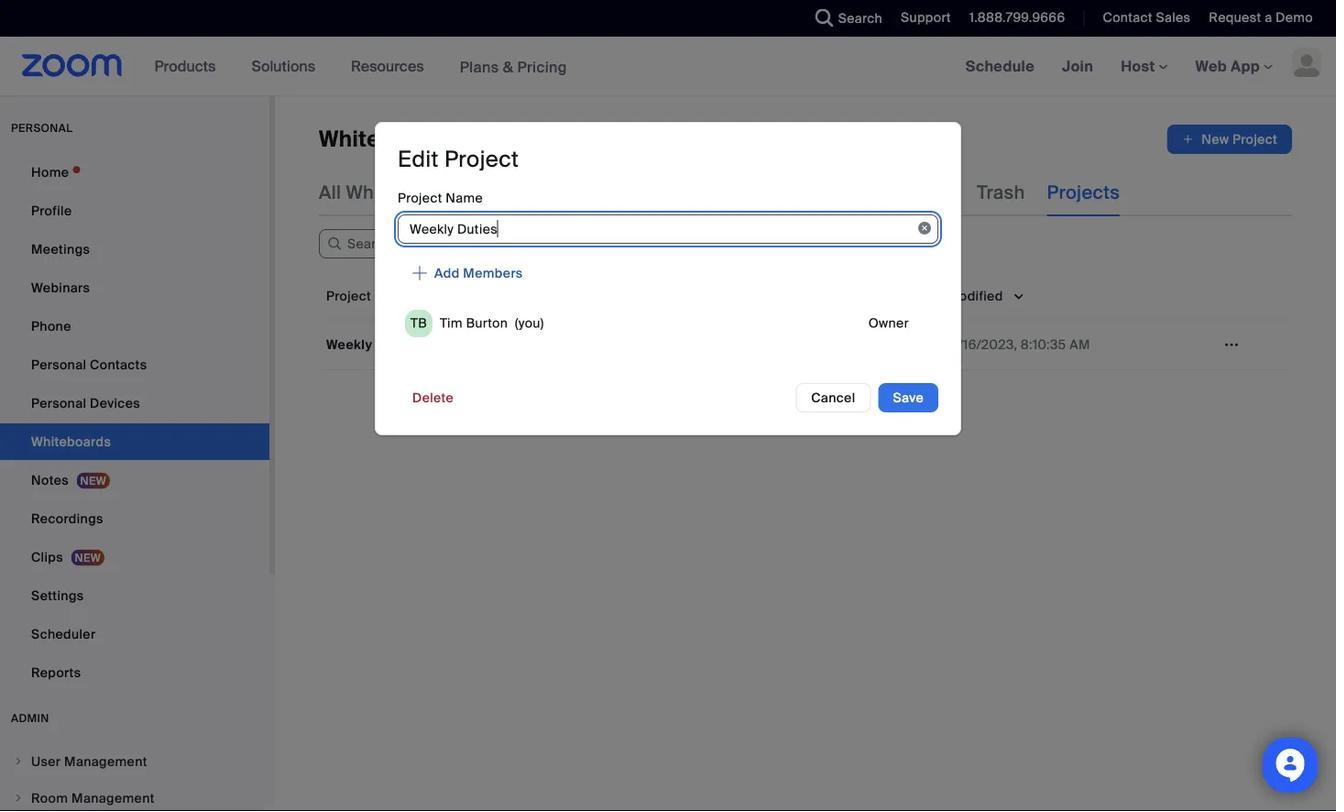 Task type: describe. For each thing, give the bounding box(es) containing it.
meetings navigation
[[952, 37, 1337, 97]]

delete button
[[398, 383, 469, 412]]

plans & pricing
[[460, 57, 567, 76]]

project name inside edit project dialog
[[398, 189, 483, 206]]

whiteboards application
[[319, 125, 1293, 154]]

webinars link
[[0, 270, 270, 306]]

pricing
[[518, 57, 567, 76]]

join link
[[1049, 37, 1108, 95]]

clips link
[[0, 539, 270, 576]]

phone link
[[0, 308, 270, 345]]

0 horizontal spatial name
[[375, 287, 412, 304]]

edit project image
[[1218, 337, 1247, 353]]

personal for personal contacts
[[31, 356, 87, 373]]

edit project dialog
[[375, 122, 962, 435]]

contact sales
[[1103, 9, 1191, 26]]

all
[[319, 181, 341, 204]]

personal for personal devices
[[31, 395, 87, 412]]

burton
[[466, 315, 508, 332]]

edit project
[[398, 145, 519, 174]]

all whiteboards
[[319, 181, 458, 204]]

contact
[[1103, 9, 1153, 26]]

webinars
[[31, 279, 90, 296]]

owner
[[869, 315, 910, 332]]

personal devices link
[[0, 385, 270, 422]]

admin
[[11, 712, 49, 726]]

clips
[[31, 549, 63, 566]]

personal menu menu
[[0, 154, 270, 693]]

project up weekly
[[326, 287, 371, 304]]

1 vertical spatial project name
[[326, 287, 412, 304]]

request a demo
[[1210, 9, 1314, 26]]

meetings
[[31, 241, 90, 258]]

home
[[31, 164, 69, 181]]

phone
[[31, 318, 71, 335]]

join
[[1063, 56, 1094, 76]]

plans
[[460, 57, 499, 76]]

members
[[463, 264, 523, 281]]

meetings link
[[0, 231, 270, 268]]

contacts
[[90, 356, 147, 373]]

new
[[1202, 131, 1230, 148]]

profile
[[31, 202, 72, 219]]

whiteboards inside application
[[319, 125, 456, 154]]

personal contacts
[[31, 356, 147, 373]]

devices
[[90, 395, 140, 412]]

tim burton owner element
[[398, 302, 939, 345]]

delete
[[413, 389, 454, 406]]

personal devices
[[31, 395, 140, 412]]

&
[[503, 57, 514, 76]]

zoom logo image
[[22, 54, 123, 77]]

cancel
[[812, 389, 856, 406]]

tim burton (you)
[[440, 315, 544, 332]]

new project button
[[1167, 125, 1293, 154]]

whiteboards inside tabs of all whiteboard page tab list
[[346, 181, 458, 204]]

tabs of all whiteboard page tab list
[[319, 169, 1121, 216]]

recordings
[[31, 510, 103, 527]]

1.888.799.9666 button up schedule link
[[970, 9, 1066, 26]]

new project
[[1202, 131, 1278, 148]]

e.g. Happy Crew text field
[[398, 214, 939, 244]]

sales
[[1157, 9, 1191, 26]]

schedule
[[966, 56, 1035, 76]]

arrow down image
[[412, 285, 429, 307]]



Task type: vqa. For each thing, say whether or not it's contained in the screenshot.
the Edit Project DIALOG
yes



Task type: locate. For each thing, give the bounding box(es) containing it.
name inside edit project dialog
[[446, 189, 483, 206]]

0 vertical spatial whiteboards
[[319, 125, 456, 154]]

plans & pricing link
[[460, 57, 567, 76], [460, 57, 567, 76]]

add
[[435, 264, 460, 281]]

0 vertical spatial personal
[[31, 356, 87, 373]]

1.888.799.9666 button
[[956, 0, 1070, 37], [970, 9, 1066, 26]]

project right the new
[[1233, 131, 1278, 148]]

whiteboards
[[319, 125, 456, 154], [346, 181, 458, 204]]

project name up weekly duties
[[326, 287, 412, 304]]

personal contacts link
[[0, 347, 270, 383]]

cell inside application
[[698, 330, 941, 359]]

tim
[[440, 315, 463, 332]]

cell
[[698, 330, 941, 359]]

request
[[1210, 9, 1262, 26]]

1.888.799.9666
[[970, 9, 1066, 26]]

request a demo link
[[1196, 0, 1337, 37], [1210, 9, 1314, 26]]

0 vertical spatial project name
[[398, 189, 483, 206]]

support link
[[888, 0, 956, 37], [901, 9, 952, 26]]

weekly
[[326, 336, 373, 353]]

11/16/2023,
[[948, 336, 1018, 353]]

schedule link
[[952, 37, 1049, 95]]

product information navigation
[[141, 37, 581, 97]]

application containing project name
[[319, 273, 1293, 370]]

owner element
[[698, 273, 941, 320]]

duties
[[376, 336, 417, 353]]

contact sales link
[[1090, 0, 1196, 37], [1103, 9, 1191, 26]]

save button
[[879, 383, 939, 412]]

1 vertical spatial personal
[[31, 395, 87, 412]]

edit
[[398, 145, 439, 174]]

cancel button
[[796, 383, 872, 412]]

support
[[901, 9, 952, 26]]

add members
[[435, 264, 523, 281]]

project down edit
[[398, 189, 443, 206]]

project
[[1233, 131, 1278, 148], [445, 145, 519, 174], [398, 189, 443, 206], [326, 287, 371, 304]]

reports link
[[0, 655, 270, 691]]

personal
[[31, 356, 87, 373], [31, 395, 87, 412]]

settings
[[31, 587, 84, 604]]

2 personal from the top
[[31, 395, 87, 412]]

settings link
[[0, 578, 270, 614]]

home link
[[0, 154, 270, 191]]

reports
[[31, 664, 81, 681]]

1 horizontal spatial name
[[446, 189, 483, 206]]

add image
[[1182, 130, 1195, 149]]

project name down edit project
[[398, 189, 483, 206]]

save
[[894, 389, 924, 406]]

modified
[[948, 287, 1004, 304]]

am
[[1070, 336, 1091, 353]]

demo
[[1276, 9, 1314, 26]]

project inside button
[[1233, 131, 1278, 148]]

1 personal from the top
[[31, 356, 87, 373]]

application
[[319, 273, 1293, 370]]

admin menu menu
[[0, 745, 270, 811]]

name down edit project
[[446, 189, 483, 206]]

whiteboards down edit
[[346, 181, 458, 204]]

weekly duties
[[326, 336, 417, 353]]

name up "tb"
[[375, 287, 412, 304]]

a
[[1265, 9, 1273, 26]]

1 vertical spatial name
[[375, 287, 412, 304]]

banner
[[0, 37, 1337, 97]]

whiteboards up all whiteboards at left top
[[319, 125, 456, 154]]

add members button
[[398, 258, 538, 288]]

1.888.799.9666 button up schedule
[[956, 0, 1070, 37]]

projects
[[1048, 181, 1121, 204]]

recent
[[480, 181, 544, 204]]

Search text field
[[319, 229, 539, 259]]

project name
[[398, 189, 483, 206], [326, 287, 412, 304]]

scheduler link
[[0, 616, 270, 653]]

0 vertical spatial name
[[446, 189, 483, 206]]

name
[[446, 189, 483, 206], [375, 287, 412, 304]]

profile link
[[0, 193, 270, 229]]

tb
[[411, 315, 427, 332]]

personal down 'phone'
[[31, 356, 87, 373]]

1 vertical spatial whiteboards
[[346, 181, 458, 204]]

scheduler
[[31, 626, 96, 643]]

11/16/2023, 8:10:35 am
[[948, 336, 1091, 353]]

personal
[[11, 121, 73, 135]]

(you)
[[515, 315, 544, 332]]

personal down "personal contacts"
[[31, 395, 87, 412]]

recordings link
[[0, 501, 270, 537]]

8:10:35
[[1021, 336, 1067, 353]]

trash
[[978, 181, 1026, 204]]

notes link
[[0, 462, 270, 499]]

project up the recent
[[445, 145, 519, 174]]

notes
[[31, 472, 69, 489]]

banner containing schedule
[[0, 37, 1337, 97]]



